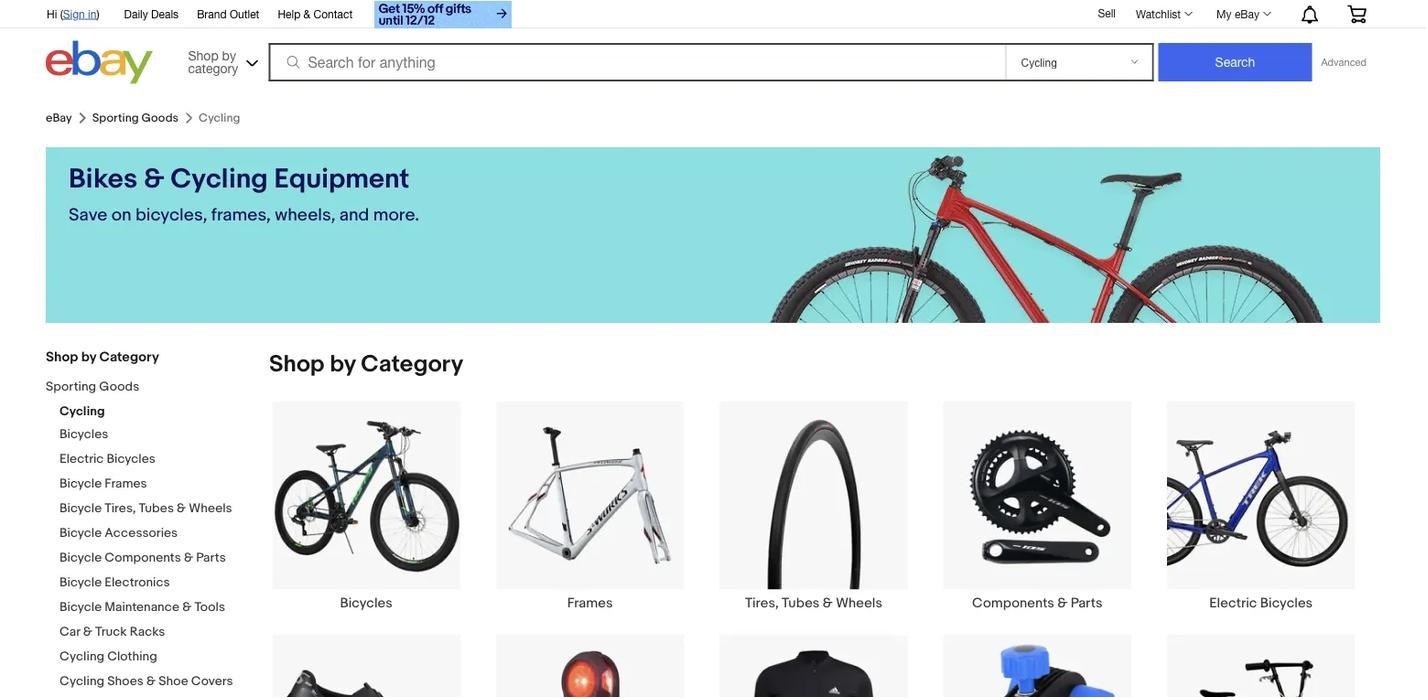 Task type: locate. For each thing, give the bounding box(es) containing it.
watchlist
[[1136, 7, 1181, 20]]

1 horizontal spatial by
[[222, 48, 236, 63]]

electric bicycles
[[1209, 595, 1313, 612]]

bicycle frames link
[[59, 476, 233, 493]]

cycling
[[170, 163, 268, 196], [59, 404, 105, 419], [59, 649, 104, 665], [59, 674, 104, 689]]

by
[[222, 48, 236, 63], [81, 349, 96, 365], [330, 350, 356, 378]]

shop by category banner
[[37, 0, 1380, 89]]

1 vertical spatial tubes
[[782, 595, 820, 612]]

0 horizontal spatial electric
[[59, 451, 104, 467]]

0 horizontal spatial by
[[81, 349, 96, 365]]

0 horizontal spatial category
[[99, 349, 159, 365]]

maintenance
[[105, 600, 179, 615]]

bicycle tires, tubes & wheels link
[[59, 501, 233, 518]]

outlet
[[230, 7, 259, 20]]

0 vertical spatial parts
[[196, 550, 226, 566]]

sporting inside sporting goods cycling bicycles electric bicycles bicycle frames bicycle tires, tubes & wheels bicycle accessories bicycle components & parts bicycle electronics bicycle maintenance & tools car & truck racks cycling clothing cycling shoes & shoe covers
[[46, 379, 96, 395]]

1 horizontal spatial bicycles link
[[254, 401, 478, 612]]

3 bicycle from the top
[[59, 525, 102, 541]]

1 vertical spatial sporting
[[46, 379, 96, 395]]

daily
[[124, 7, 148, 20]]

shop
[[188, 48, 218, 63], [46, 349, 78, 365], [269, 350, 325, 378]]

0 vertical spatial ebay
[[1235, 7, 1259, 20]]

frames inside sporting goods cycling bicycles electric bicycles bicycle frames bicycle tires, tubes & wheels bicycle accessories bicycle components & parts bicycle electronics bicycle maintenance & tools car & truck racks cycling clothing cycling shoes & shoe covers
[[105, 476, 147, 492]]

0 vertical spatial goods
[[141, 111, 179, 125]]

your shopping cart image
[[1346, 5, 1368, 23]]

hi
[[47, 7, 57, 20]]

0 horizontal spatial tubes
[[139, 501, 174, 516]]

1 vertical spatial tires,
[[745, 595, 779, 612]]

accessories
[[105, 525, 178, 541]]

0 horizontal spatial shop
[[46, 349, 78, 365]]

goods
[[141, 111, 179, 125], [99, 379, 139, 395]]

1 vertical spatial goods
[[99, 379, 139, 395]]

1 vertical spatial parts
[[1071, 595, 1103, 612]]

(
[[60, 7, 63, 20]]

tires,
[[105, 501, 136, 516], [745, 595, 779, 612]]

goods for sporting goods cycling bicycles electric bicycles bicycle frames bicycle tires, tubes & wheels bicycle accessories bicycle components & parts bicycle electronics bicycle maintenance & tools car & truck racks cycling clothing cycling shoes & shoe covers
[[99, 379, 139, 395]]

help
[[278, 7, 300, 20]]

0 vertical spatial wheels
[[189, 501, 232, 516]]

category for the rightmost bicycles link
[[361, 350, 463, 378]]

and
[[339, 205, 369, 226]]

equipment
[[274, 163, 410, 196]]

frames
[[105, 476, 147, 492], [567, 595, 613, 612]]

components
[[105, 550, 181, 566], [972, 595, 1054, 612]]

1 horizontal spatial shop
[[188, 48, 218, 63]]

1 horizontal spatial electric bicycles link
[[1149, 401, 1373, 612]]

bikes
[[69, 163, 138, 196]]

0 horizontal spatial goods
[[99, 379, 139, 395]]

0 horizontal spatial frames
[[105, 476, 147, 492]]

daily deals
[[124, 7, 179, 20]]

electric bicycles link
[[1149, 401, 1373, 612], [59, 451, 233, 469]]

0 horizontal spatial wheels
[[189, 501, 232, 516]]

goods inside sporting goods cycling bicycles electric bicycles bicycle frames bicycle tires, tubes & wheels bicycle accessories bicycle components & parts bicycle electronics bicycle maintenance & tools car & truck racks cycling clothing cycling shoes & shoe covers
[[99, 379, 139, 395]]

sporting goods link
[[92, 111, 179, 125], [46, 379, 220, 396]]

0 horizontal spatial ebay
[[46, 111, 72, 125]]

1 horizontal spatial wheels
[[836, 595, 882, 612]]

0 vertical spatial tubes
[[139, 501, 174, 516]]

None submit
[[1158, 43, 1312, 81]]

electric
[[59, 451, 104, 467], [1209, 595, 1257, 612]]

& inside bikes & cycling equipment save on bicycles, frames, wheels, and more.
[[144, 163, 164, 196]]

1 vertical spatial frames
[[567, 595, 613, 612]]

bicycle
[[59, 476, 102, 492], [59, 501, 102, 516], [59, 525, 102, 541], [59, 550, 102, 566], [59, 575, 102, 590], [59, 600, 102, 615]]

components & parts link
[[926, 401, 1149, 612]]

ebay
[[1235, 7, 1259, 20], [46, 111, 72, 125]]

0 vertical spatial electric
[[59, 451, 104, 467]]

shop inside the shop by category
[[188, 48, 218, 63]]

2 horizontal spatial shop
[[269, 350, 325, 378]]

)
[[97, 7, 99, 20]]

1 horizontal spatial components
[[972, 595, 1054, 612]]

none submit inside shop by category banner
[[1158, 43, 1312, 81]]

bicycles,
[[135, 205, 207, 226]]

parts inside sporting goods cycling bicycles electric bicycles bicycle frames bicycle tires, tubes & wheels bicycle accessories bicycle components & parts bicycle electronics bicycle maintenance & tools car & truck racks cycling clothing cycling shoes & shoe covers
[[196, 550, 226, 566]]

wheels inside sporting goods cycling bicycles electric bicycles bicycle frames bicycle tires, tubes & wheels bicycle accessories bicycle components & parts bicycle electronics bicycle maintenance & tools car & truck racks cycling clothing cycling shoes & shoe covers
[[189, 501, 232, 516]]

6 bicycle from the top
[[59, 600, 102, 615]]

1 vertical spatial electric
[[1209, 595, 1257, 612]]

1 vertical spatial wheels
[[836, 595, 882, 612]]

1 horizontal spatial goods
[[141, 111, 179, 125]]

1 horizontal spatial category
[[361, 350, 463, 378]]

sporting
[[92, 111, 139, 125], [46, 379, 96, 395]]

0 horizontal spatial components
[[105, 550, 181, 566]]

wheels inside tires, tubes & wheels link
[[836, 595, 882, 612]]

ebay right my
[[1235, 7, 1259, 20]]

1 horizontal spatial tires,
[[745, 595, 779, 612]]

shop by category
[[46, 349, 159, 365], [269, 350, 463, 378]]

daily deals link
[[124, 5, 179, 25]]

by inside the shop by category
[[222, 48, 236, 63]]

advanced
[[1321, 56, 1367, 68]]

1 vertical spatial ebay
[[46, 111, 72, 125]]

by for leftmost "electric bicycles" link
[[81, 349, 96, 365]]

parts
[[196, 550, 226, 566], [1071, 595, 1103, 612]]

&
[[304, 7, 310, 20], [144, 163, 164, 196], [177, 501, 186, 516], [184, 550, 193, 566], [823, 595, 833, 612], [1058, 595, 1068, 612], [182, 600, 192, 615], [83, 624, 92, 640], [146, 674, 156, 689]]

0 horizontal spatial shop by category
[[46, 349, 159, 365]]

help & contact
[[278, 7, 353, 20]]

list
[[247, 401, 1380, 697]]

ebay up bikes
[[46, 111, 72, 125]]

deals
[[151, 7, 179, 20]]

0 horizontal spatial parts
[[196, 550, 226, 566]]

2 horizontal spatial by
[[330, 350, 356, 378]]

wheels
[[189, 501, 232, 516], [836, 595, 882, 612]]

& inside account navigation
[[304, 7, 310, 20]]

1 horizontal spatial frames
[[567, 595, 613, 612]]

0 vertical spatial components
[[105, 550, 181, 566]]

1 vertical spatial components
[[972, 595, 1054, 612]]

0 vertical spatial tires,
[[105, 501, 136, 516]]

tubes
[[139, 501, 174, 516], [782, 595, 820, 612]]

0 vertical spatial sporting
[[92, 111, 139, 125]]

bicycles link
[[254, 401, 478, 612], [59, 427, 233, 444]]

0 vertical spatial frames
[[105, 476, 147, 492]]

1 horizontal spatial ebay
[[1235, 7, 1259, 20]]

bikes & cycling equipment save on bicycles, frames, wheels, and more.
[[69, 163, 419, 226]]

1 horizontal spatial shop by category
[[269, 350, 463, 378]]

category
[[99, 349, 159, 365], [361, 350, 463, 378]]

1 horizontal spatial electric
[[1209, 595, 1257, 612]]

bicycles
[[59, 427, 108, 442], [107, 451, 155, 467], [340, 595, 393, 612], [1260, 595, 1313, 612]]

frames link
[[478, 401, 702, 612]]

advanced link
[[1312, 44, 1376, 81]]

0 horizontal spatial tires,
[[105, 501, 136, 516]]



Task type: describe. For each thing, give the bounding box(es) containing it.
watchlist link
[[1126, 3, 1201, 25]]

category for bottom sporting goods link
[[99, 349, 159, 365]]

tires, tubes & wheels link
[[702, 401, 926, 612]]

sign in link
[[63, 7, 97, 20]]

shop for components & parts link
[[269, 350, 325, 378]]

shop by category
[[188, 48, 238, 76]]

frames inside list
[[567, 595, 613, 612]]

goods for sporting goods
[[141, 111, 179, 125]]

shoes
[[107, 674, 144, 689]]

in
[[88, 7, 97, 20]]

tires, tubes & wheels
[[745, 595, 882, 612]]

cycling inside bikes & cycling equipment save on bicycles, frames, wheels, and more.
[[170, 163, 268, 196]]

bicycle components & parts link
[[59, 550, 233, 568]]

my ebay link
[[1207, 3, 1280, 25]]

car
[[59, 624, 80, 640]]

bicycle electronics link
[[59, 575, 233, 592]]

Search for anything text field
[[271, 45, 1002, 80]]

my ebay
[[1217, 7, 1259, 20]]

tires, inside sporting goods cycling bicycles electric bicycles bicycle frames bicycle tires, tubes & wheels bicycle accessories bicycle components & parts bicycle electronics bicycle maintenance & tools car & truck racks cycling clothing cycling shoes & shoe covers
[[105, 501, 136, 516]]

tires, inside tires, tubes & wheels link
[[745, 595, 779, 612]]

brand outlet link
[[197, 5, 259, 25]]

frames,
[[211, 205, 271, 226]]

shop by category for the rightmost bicycles link
[[269, 350, 463, 378]]

bicycle maintenance & tools link
[[59, 600, 233, 617]]

1 horizontal spatial tubes
[[782, 595, 820, 612]]

on
[[111, 205, 132, 226]]

shop by category button
[[180, 41, 262, 80]]

0 horizontal spatial electric bicycles link
[[59, 451, 233, 469]]

racks
[[130, 624, 165, 640]]

sell link
[[1090, 7, 1124, 19]]

cycling shoes & shoe covers link
[[59, 674, 233, 691]]

tools
[[194, 600, 225, 615]]

1 bicycle from the top
[[59, 476, 102, 492]]

sporting for sporting goods
[[92, 111, 139, 125]]

electric inside sporting goods cycling bicycles electric bicycles bicycle frames bicycle tires, tubes & wheels bicycle accessories bicycle components & parts bicycle electronics bicycle maintenance & tools car & truck racks cycling clothing cycling shoes & shoe covers
[[59, 451, 104, 467]]

electronics
[[105, 575, 170, 590]]

ebay link
[[46, 111, 72, 125]]

covers
[[191, 674, 233, 689]]

help & contact link
[[278, 5, 353, 25]]

shop for leftmost "electric bicycles" link
[[46, 349, 78, 365]]

brand
[[197, 7, 227, 20]]

1 horizontal spatial parts
[[1071, 595, 1103, 612]]

sporting for sporting goods cycling bicycles electric bicycles bicycle frames bicycle tires, tubes & wheels bicycle accessories bicycle components & parts bicycle electronics bicycle maintenance & tools car & truck racks cycling clothing cycling shoes & shoe covers
[[46, 379, 96, 395]]

truck
[[95, 624, 127, 640]]

1 vertical spatial sporting goods link
[[46, 379, 220, 396]]

components inside sporting goods cycling bicycles electric bicycles bicycle frames bicycle tires, tubes & wheels bicycle accessories bicycle components & parts bicycle electronics bicycle maintenance & tools car & truck racks cycling clothing cycling shoes & shoe covers
[[105, 550, 181, 566]]

brand outlet
[[197, 7, 259, 20]]

5 bicycle from the top
[[59, 575, 102, 590]]

get an extra 15% off image
[[375, 1, 512, 28]]

sporting goods
[[92, 111, 179, 125]]

list containing bicycles
[[247, 401, 1380, 697]]

tubes inside sporting goods cycling bicycles electric bicycles bicycle frames bicycle tires, tubes & wheels bicycle accessories bicycle components & parts bicycle electronics bicycle maintenance & tools car & truck racks cycling clothing cycling shoes & shoe covers
[[139, 501, 174, 516]]

4 bicycle from the top
[[59, 550, 102, 566]]

wheels,
[[275, 205, 335, 226]]

bicycle accessories link
[[59, 525, 233, 543]]

contact
[[313, 7, 353, 20]]

ebay inside account navigation
[[1235, 7, 1259, 20]]

my
[[1217, 7, 1232, 20]]

sign
[[63, 7, 85, 20]]

shoe
[[159, 674, 188, 689]]

shop by category for bottom sporting goods link
[[46, 349, 159, 365]]

0 horizontal spatial bicycles link
[[59, 427, 233, 444]]

sell
[[1098, 7, 1116, 19]]

hi ( sign in )
[[47, 7, 99, 20]]

by for components & parts link
[[330, 350, 356, 378]]

2 bicycle from the top
[[59, 501, 102, 516]]

clothing
[[107, 649, 157, 665]]

account navigation
[[37, 0, 1380, 31]]

components & parts
[[972, 595, 1103, 612]]

car & truck racks link
[[59, 624, 233, 642]]

more.
[[373, 205, 419, 226]]

category
[[188, 60, 238, 76]]

save
[[69, 205, 107, 226]]

sporting goods cycling bicycles electric bicycles bicycle frames bicycle tires, tubes & wheels bicycle accessories bicycle components & parts bicycle electronics bicycle maintenance & tools car & truck racks cycling clothing cycling shoes & shoe covers
[[46, 379, 233, 689]]

0 vertical spatial sporting goods link
[[92, 111, 179, 125]]

cycling clothing link
[[59, 649, 233, 666]]



Task type: vqa. For each thing, say whether or not it's contained in the screenshot.
the left Tubes
yes



